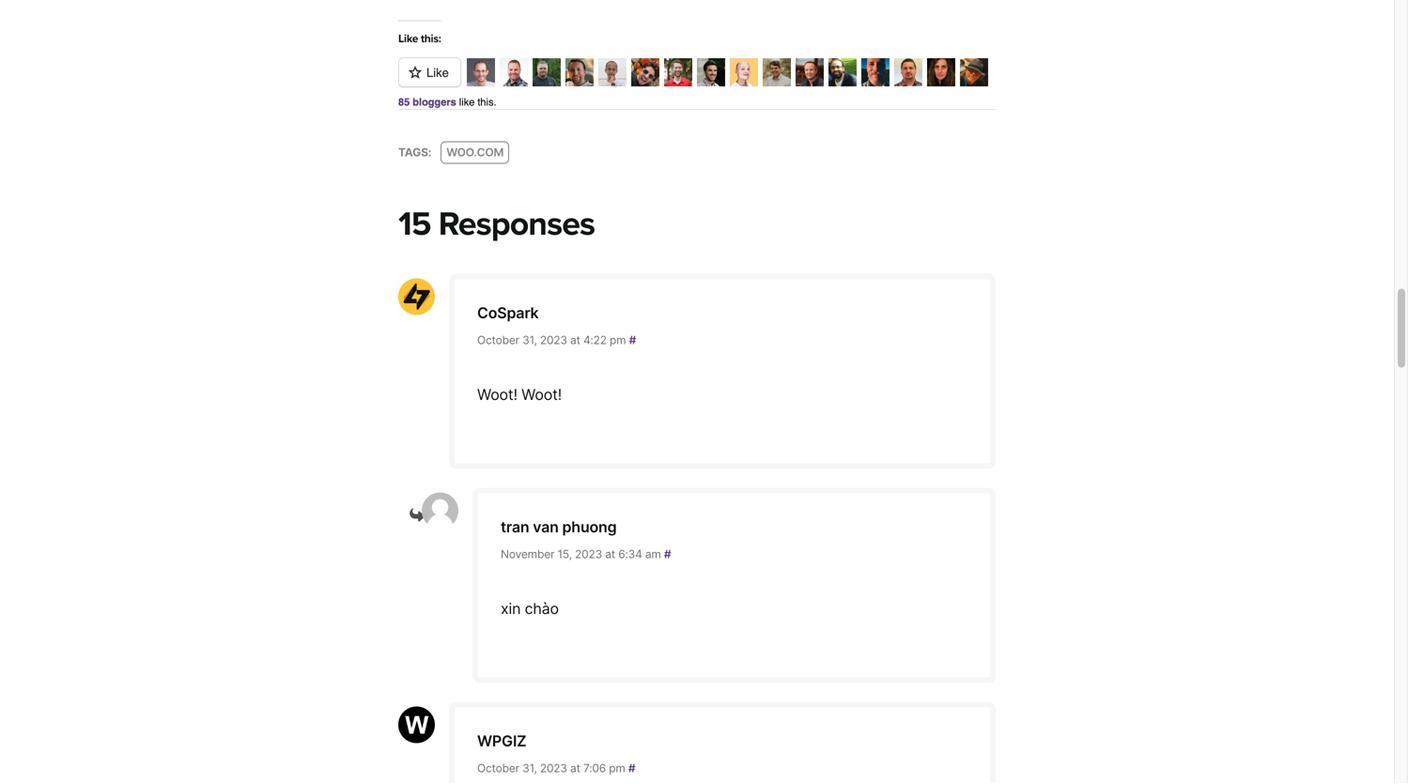 Task type: vqa. For each thing, say whether or not it's contained in the screenshot.
the woo.com link
yes



Task type: describe. For each thing, give the bounding box(es) containing it.
october 31, 2023    at     7:06 pm #
[[477, 762, 635, 776]]

like this:
[[398, 32, 441, 46]]

like
[[398, 32, 418, 46]]

2 vertical spatial #
[[628, 762, 635, 776]]

october for wpgiz
[[477, 762, 520, 776]]

october 31, 2023    at     4:22 pm #
[[477, 334, 636, 347]]

cospark
[[477, 304, 539, 322]]

october for cospark
[[477, 334, 520, 347]]

4:22
[[583, 334, 607, 347]]

2023 for tran van phuong
[[575, 548, 602, 561]]

woo.com link
[[441, 141, 509, 164]]

woot! woot!
[[477, 386, 562, 404]]

chào
[[525, 600, 559, 618]]

15 responses
[[398, 204, 595, 244]]

7:06
[[583, 762, 606, 776]]

tran
[[501, 518, 529, 536]]

2023 for cospark
[[540, 334, 567, 347]]

tran van phuong
[[501, 518, 617, 536]]

am
[[645, 548, 661, 561]]

phuong
[[562, 518, 617, 536]]

pm for wpgiz
[[609, 762, 625, 776]]

# link for woot! woot!
[[629, 334, 636, 347]]

31, for wpgiz
[[523, 762, 537, 776]]

31, for cospark
[[523, 334, 537, 347]]

# link for xin chào
[[664, 548, 671, 561]]



Task type: locate. For each thing, give the bounding box(es) containing it.
october down wpgiz
[[477, 762, 520, 776]]

this:
[[421, 32, 441, 46]]

1 vertical spatial # link
[[664, 548, 671, 561]]

1 31, from the top
[[523, 334, 537, 347]]

2 vertical spatial 2023
[[540, 762, 567, 776]]

2023 left "7:06"
[[540, 762, 567, 776]]

2023 left 4:22
[[540, 334, 567, 347]]

october
[[477, 334, 520, 347], [477, 762, 520, 776]]

0 vertical spatial 31,
[[523, 334, 537, 347]]

0 vertical spatial # link
[[629, 334, 636, 347]]

2023 right the 15, in the bottom left of the page
[[575, 548, 602, 561]]

xin
[[501, 600, 521, 618]]

31, down cospark
[[523, 334, 537, 347]]

wpgiz
[[477, 732, 527, 751]]

15
[[398, 204, 431, 244]]

at
[[570, 334, 580, 347], [605, 548, 615, 561], [570, 762, 580, 776]]

# for xin chào
[[664, 548, 671, 561]]

# right "7:06"
[[628, 762, 635, 776]]

october down cospark
[[477, 334, 520, 347]]

1 vertical spatial 31,
[[523, 762, 537, 776]]

november
[[501, 548, 555, 561]]

#
[[629, 334, 636, 347], [664, 548, 671, 561], [628, 762, 635, 776]]

1 october from the top
[[477, 334, 520, 347]]

1 horizontal spatial woot!
[[522, 386, 562, 404]]

# link right "7:06"
[[628, 762, 635, 776]]

6:34
[[618, 548, 642, 561]]

31, down wpgiz
[[523, 762, 537, 776]]

2023 for wpgiz
[[540, 762, 567, 776]]

november 15, 2023    at     6:34 am #
[[501, 548, 671, 561]]

pm
[[610, 334, 626, 347], [609, 762, 625, 776]]

1 vertical spatial #
[[664, 548, 671, 561]]

pm right 4:22
[[610, 334, 626, 347]]

at left "7:06"
[[570, 762, 580, 776]]

pm right "7:06"
[[609, 762, 625, 776]]

1 vertical spatial pm
[[609, 762, 625, 776]]

0 horizontal spatial woot!
[[477, 386, 518, 404]]

2023
[[540, 334, 567, 347], [575, 548, 602, 561], [540, 762, 567, 776]]

0 vertical spatial 2023
[[540, 334, 567, 347]]

# right 4:22
[[629, 334, 636, 347]]

0 vertical spatial at
[[570, 334, 580, 347]]

15,
[[558, 548, 572, 561]]

# link right 4:22
[[629, 334, 636, 347]]

0 vertical spatial #
[[629, 334, 636, 347]]

0 vertical spatial pm
[[610, 334, 626, 347]]

woo.com
[[446, 146, 504, 159]]

# link right am
[[664, 548, 671, 561]]

2 vertical spatial at
[[570, 762, 580, 776]]

at for tran van phuong
[[605, 548, 615, 561]]

2 woot! from the left
[[522, 386, 562, 404]]

pm for cospark
[[610, 334, 626, 347]]

at left 4:22
[[570, 334, 580, 347]]

2 october from the top
[[477, 762, 520, 776]]

2 31, from the top
[[523, 762, 537, 776]]

xin chào
[[501, 600, 559, 618]]

woot!
[[477, 386, 518, 404], [522, 386, 562, 404]]

1 vertical spatial october
[[477, 762, 520, 776]]

van
[[533, 518, 559, 536]]

at for cospark
[[570, 334, 580, 347]]

31,
[[523, 334, 537, 347], [523, 762, 537, 776]]

# link
[[629, 334, 636, 347], [664, 548, 671, 561], [628, 762, 635, 776]]

1 woot! from the left
[[477, 386, 518, 404]]

at left 6:34
[[605, 548, 615, 561]]

tags:
[[398, 146, 431, 159]]

responses
[[439, 204, 595, 244]]

2 vertical spatial # link
[[628, 762, 635, 776]]

at for wpgiz
[[570, 762, 580, 776]]

0 vertical spatial october
[[477, 334, 520, 347]]

1 vertical spatial 2023
[[575, 548, 602, 561]]

1 vertical spatial at
[[605, 548, 615, 561]]

# for woot! woot!
[[629, 334, 636, 347]]

# right am
[[664, 548, 671, 561]]



